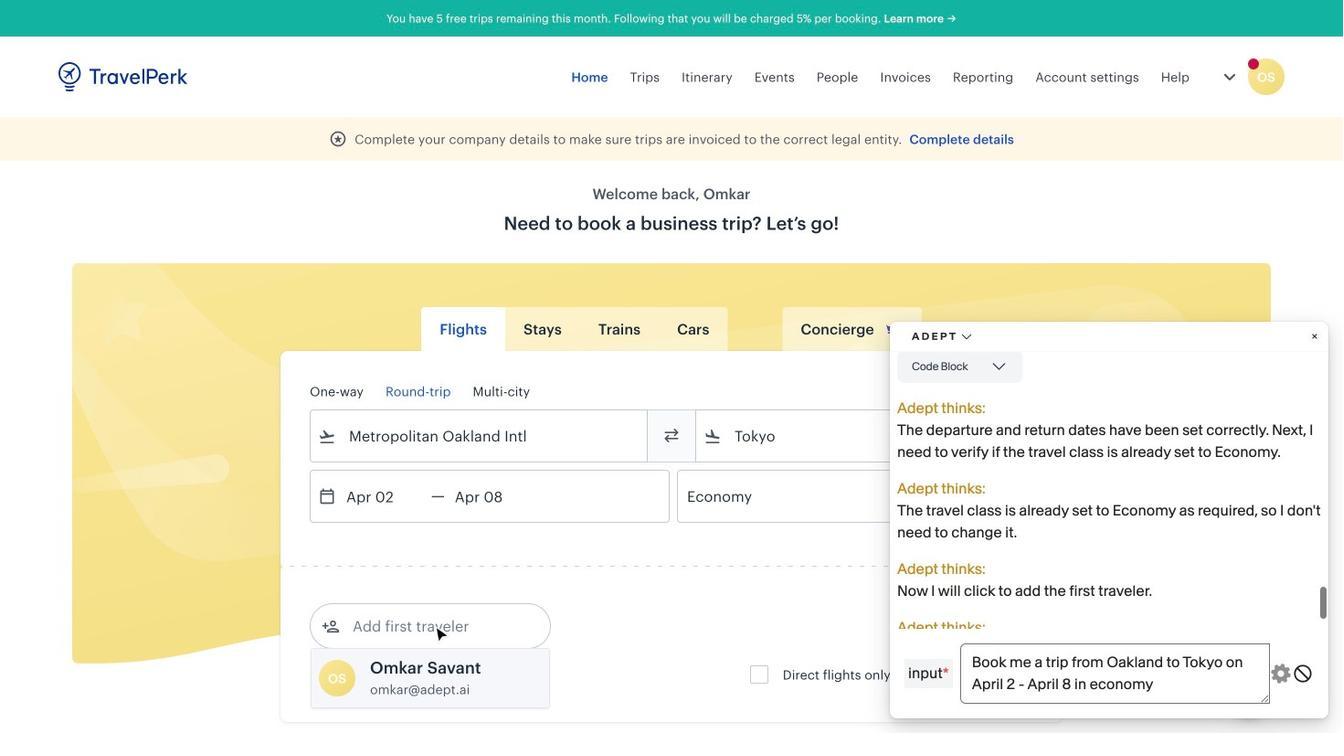 Task type: locate. For each thing, give the bounding box(es) containing it.
Depart text field
[[336, 471, 431, 522]]

From search field
[[336, 421, 623, 451]]

Return text field
[[445, 471, 540, 522]]



Task type: describe. For each thing, give the bounding box(es) containing it.
Add first traveler search field
[[340, 611, 530, 641]]

To search field
[[722, 421, 1009, 451]]



